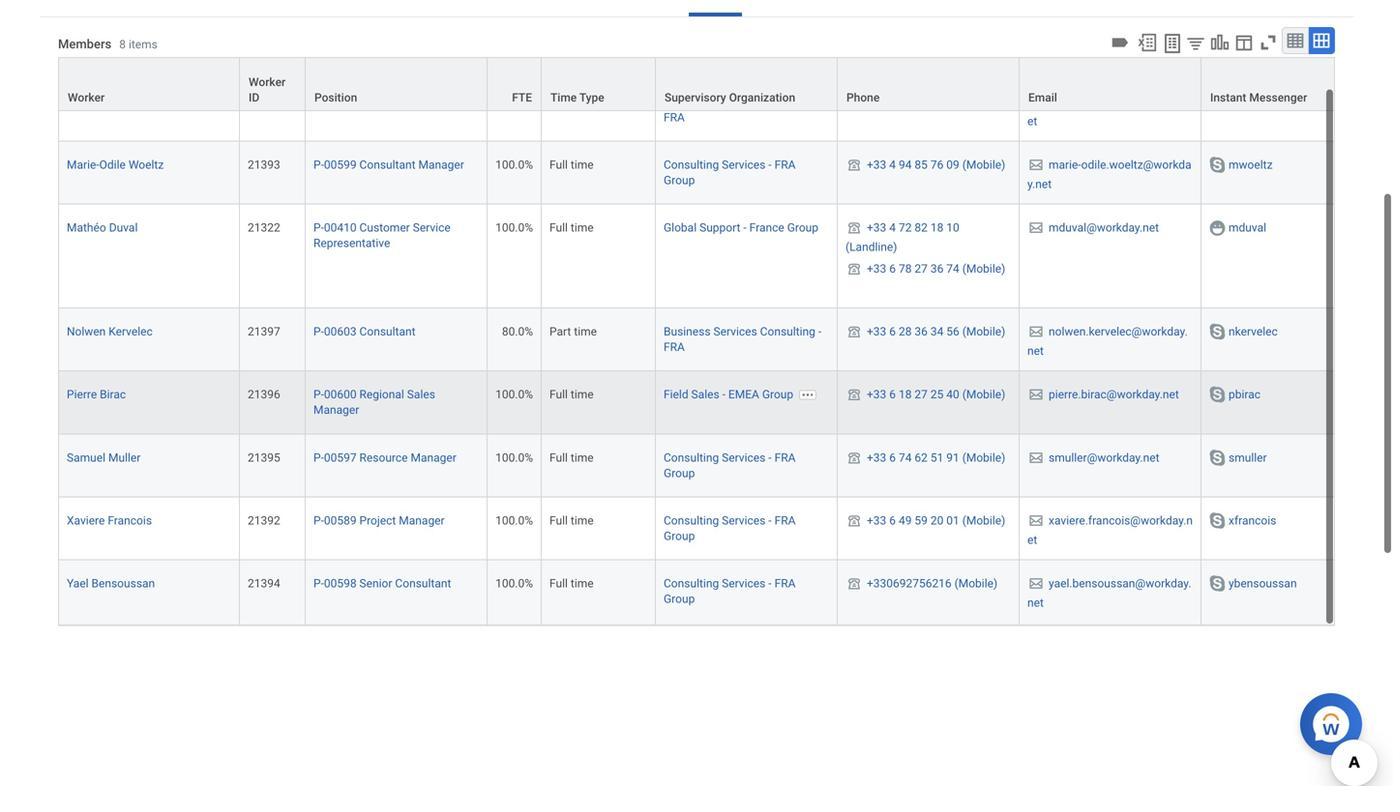 Task type: locate. For each thing, give the bounding box(es) containing it.
4 p- from the top
[[313, 325, 324, 339]]

row containing yael bensoussan
[[58, 561, 1335, 626]]

yael.bensoussan@workday.
[[1049, 577, 1191, 591]]

consulting for +33 4 94 85 76 09 (mobile)
[[664, 158, 719, 172]]

+33 left 62
[[867, 451, 886, 465]]

94
[[899, 158, 912, 172]]

0 horizontal spatial 74
[[899, 451, 912, 465]]

row containing lucho hirigoyen (on leave)
[[58, 79, 1335, 142]]

27
[[915, 262, 928, 276], [915, 388, 928, 402]]

1 full time element from the top
[[550, 91, 594, 109]]

4 skype image from the top
[[1207, 574, 1227, 594]]

services for +330692756216 (mobile)
[[722, 577, 766, 591]]

mail image for nolwen.kervelec@workday. net
[[1027, 324, 1045, 340]]

worker up 21398
[[249, 75, 286, 89]]

76
[[931, 158, 944, 172]]

0 vertical spatial business
[[664, 95, 711, 109]]

0 horizontal spatial worker
[[68, 91, 105, 104]]

p-00598 senior consultant link
[[313, 573, 451, 591]]

xfrancois
[[1229, 514, 1276, 528]]

18 left 25
[[899, 388, 912, 402]]

+33 for +33 6 49 59 20 01 (mobile)
[[867, 514, 886, 528]]

consulting for +33 6 49 59 20 01 (mobile)
[[664, 514, 719, 528]]

27 for 25
[[915, 388, 928, 402]]

pierre
[[67, 388, 97, 402]]

2 4 from the top
[[889, 221, 896, 235]]

worker
[[249, 75, 286, 89], [68, 91, 105, 104]]

4 consulting services - fra group from the top
[[664, 577, 796, 606]]

3 mail image from the top
[[1027, 324, 1045, 340]]

p- inside p-00600 regional sales manager
[[313, 388, 324, 402]]

1 horizontal spatial 74
[[946, 262, 960, 276]]

1 vertical spatial 36
[[931, 262, 944, 276]]

10
[[946, 221, 960, 235]]

2 business from the top
[[664, 325, 711, 339]]

(on
[[153, 95, 171, 109], [418, 95, 437, 109]]

phone image left 28
[[846, 324, 863, 340]]

full time element
[[550, 91, 594, 109], [550, 154, 594, 172], [550, 217, 594, 235], [550, 384, 594, 402], [550, 447, 594, 465], [550, 510, 594, 528], [550, 573, 594, 591]]

p- right 21395
[[313, 451, 324, 465]]

organization
[[729, 91, 795, 104]]

2 27 from the top
[[915, 388, 928, 402]]

full time element for p-00600 regional sales manager
[[550, 384, 594, 402]]

59
[[915, 514, 928, 528]]

1 horizontal spatial (on
[[418, 95, 437, 109]]

2 business services consulting - fra from the top
[[664, 325, 822, 354]]

phone image
[[846, 94, 863, 110], [846, 220, 863, 236], [846, 261, 863, 277], [846, 387, 863, 403], [846, 576, 863, 592]]

business up field
[[664, 325, 711, 339]]

group for +330692756216 (mobile)
[[664, 593, 695, 606]]

row containing worker id
[[58, 57, 1335, 112]]

group for +33 6 74 62 51 91 (mobile)
[[664, 467, 695, 480]]

p- right 21393
[[313, 158, 324, 172]]

row containing samuel muller
[[58, 435, 1335, 498]]

manager down 00600
[[313, 404, 359, 417]]

4 full from the top
[[550, 388, 568, 402]]

1 vertical spatial business services consulting - fra
[[664, 325, 822, 354]]

1 sales from the left
[[407, 388, 435, 402]]

et inside lucho.hirigoyen@workday.n et
[[1027, 115, 1037, 128]]

2 consulting services - fra group link from the top
[[664, 447, 796, 480]]

2 mail image from the top
[[1027, 450, 1045, 466]]

6 left 25
[[889, 388, 896, 402]]

nolwen.kervelec@workday. net
[[1027, 325, 1188, 358]]

0 vertical spatial 36
[[931, 95, 944, 109]]

6 inside +33 6 78 27 36 74 (mobile) link
[[889, 262, 896, 276]]

consultant right "senior"
[[395, 577, 451, 591]]

1 business from the top
[[664, 95, 711, 109]]

+33 inside +33 4 72 82 18 10 (landline)
[[867, 221, 886, 235]]

p- right "21396" at the left
[[313, 388, 324, 402]]

6 inside +33 6 49 59 20 01 (mobile) link
[[889, 514, 896, 528]]

(on up p-00599 consultant manager link
[[418, 95, 437, 109]]

project
[[359, 514, 396, 528]]

74 down 10
[[946, 262, 960, 276]]

fte button
[[488, 58, 541, 110]]

3 skype image from the top
[[1207, 448, 1227, 468]]

toolbar
[[1107, 27, 1335, 57]]

36 right 78
[[931, 262, 944, 276]]

manager inside p-00599 consultant manager link
[[418, 158, 464, 172]]

+33 left 25
[[867, 388, 886, 402]]

6 left 78
[[889, 262, 896, 276]]

2 consulting services - fra group from the top
[[664, 451, 796, 480]]

5 6 from the top
[[889, 451, 896, 465]]

7 full from the top
[[550, 577, 568, 591]]

mail image
[[1027, 94, 1045, 110], [1027, 220, 1045, 236], [1027, 324, 1045, 340], [1027, 387, 1045, 403]]

00599
[[324, 158, 357, 172]]

p- right 21397
[[313, 325, 324, 339]]

3 skype image from the top
[[1207, 511, 1227, 531]]

27 inside items selected list
[[915, 262, 928, 276]]

(mobile)
[[962, 95, 1005, 109], [962, 158, 1005, 172], [962, 262, 1005, 276], [962, 325, 1005, 339], [962, 388, 1005, 402], [962, 451, 1005, 465], [962, 514, 1005, 528], [955, 577, 998, 591]]

5 phone image from the top
[[846, 576, 863, 592]]

6 +33 from the top
[[867, 388, 886, 402]]

3 consulting services - fra group from the top
[[664, 514, 796, 543]]

full
[[550, 95, 568, 109], [550, 158, 568, 172], [550, 221, 568, 235], [550, 388, 568, 402], [550, 451, 568, 465], [550, 514, 568, 528], [550, 577, 568, 591]]

+33 up (landline)
[[867, 221, 886, 235]]

xaviere.francois@workday.n et link
[[1027, 510, 1193, 547]]

3 row from the top
[[58, 142, 1335, 205]]

sales inside p-00600 regional sales manager
[[407, 388, 435, 402]]

p- up 'representative'
[[313, 221, 324, 235]]

(mobile) inside +33 6 49 59 20 01 (mobile) link
[[962, 514, 1005, 528]]

phone image
[[846, 157, 863, 173], [846, 324, 863, 340], [846, 450, 863, 466], [846, 513, 863, 529]]

ybensoussan link
[[1229, 573, 1297, 591]]

mail image right 01
[[1027, 513, 1045, 529]]

100.0%
[[495, 95, 533, 109], [495, 158, 533, 172], [495, 221, 533, 235], [495, 388, 533, 402], [495, 451, 533, 465], [495, 514, 533, 528], [495, 577, 533, 591]]

5 full time from the top
[[550, 451, 594, 465]]

fra for +33 4 94 85 76 09 (mobile)
[[775, 158, 796, 172]]

p-00597 resource manager link
[[313, 447, 456, 465]]

time for p-00596 consultant (on leave)
[[571, 95, 594, 109]]

5 full from the top
[[550, 451, 568, 465]]

full for p-00410 customer service representative
[[550, 221, 568, 235]]

phone image for +33 6 28 36 34 56 (mobile)
[[846, 324, 863, 340]]

6 row from the top
[[58, 372, 1335, 435]]

7 p- from the top
[[313, 514, 324, 528]]

0 vertical spatial 27
[[915, 262, 928, 276]]

et inside xaviere.francois@workday.n et
[[1027, 534, 1037, 547]]

row containing nolwen kervelec
[[58, 309, 1335, 372]]

1 27 from the top
[[915, 262, 928, 276]]

yael bensoussan link
[[67, 573, 155, 591]]

+33 for +33 6 18 27 25 40 (mobile)
[[867, 388, 886, 402]]

mail image left the smuller@workday.net
[[1027, 450, 1045, 466]]

p-00600 regional sales manager link
[[313, 384, 435, 417]]

consultant right 00603
[[359, 325, 416, 339]]

p-00603 consultant
[[313, 325, 416, 339]]

- for +330692756216 (mobile)'s consulting services - fra group link
[[768, 577, 772, 591]]

6 left 49
[[889, 514, 896, 528]]

46
[[915, 95, 928, 109]]

6 inside the +33 6 74 62 51 91 (mobile) link
[[889, 451, 896, 465]]

odile.woeltz@workda
[[1081, 158, 1192, 172]]

6
[[889, 95, 896, 109], [889, 262, 896, 276], [889, 325, 896, 339], [889, 388, 896, 402], [889, 451, 896, 465], [889, 514, 896, 528]]

27 for 36
[[915, 262, 928, 276]]

27 right 78
[[915, 262, 928, 276]]

xaviere francois link
[[67, 510, 152, 528]]

3 +33 from the top
[[867, 221, 886, 235]]

0 vertical spatial 18
[[931, 221, 944, 235]]

(mobile) inside +33 6 78 27 36 74 (mobile) link
[[962, 262, 1005, 276]]

mathéo
[[67, 221, 106, 235]]

position column header
[[306, 57, 488, 112]]

0 vertical spatial net
[[1027, 344, 1044, 358]]

1 et from the top
[[1027, 115, 1037, 128]]

6 left 62
[[889, 451, 896, 465]]

18 left 10
[[931, 221, 944, 235]]

net inside nolwen.kervelec@workday. net
[[1027, 344, 1044, 358]]

p- right the 21392
[[313, 514, 324, 528]]

1 horizontal spatial sales
[[691, 388, 719, 402]]

+33 left 94
[[867, 158, 886, 172]]

01
[[946, 514, 960, 528]]

manager inside "p-00597 resource manager" link
[[411, 451, 456, 465]]

2 row from the top
[[58, 79, 1335, 142]]

9 row from the top
[[58, 561, 1335, 626]]

supervisory organization column header
[[656, 57, 838, 112]]

group for +33 4 94 85 76 09 (mobile)
[[664, 174, 695, 187]]

4 full time from the top
[[550, 388, 594, 402]]

100.0% for p-00597 resource manager
[[495, 451, 533, 465]]

phone image left 94
[[846, 157, 863, 173]]

skype image
[[1207, 155, 1227, 175], [1207, 322, 1227, 341], [1207, 448, 1227, 468]]

6 p- from the top
[[313, 451, 324, 465]]

worker inside 'popup button'
[[249, 75, 286, 89]]

business left organization
[[664, 95, 711, 109]]

mail image for +33 4 94 85 76 09 (mobile)
[[1027, 157, 1045, 173]]

(mobile) for +33 6 18 27 25 40 (mobile)
[[962, 388, 1005, 402]]

manager right project
[[399, 514, 445, 528]]

1 full time from the top
[[550, 95, 594, 109]]

2 phone image from the top
[[846, 324, 863, 340]]

8 +33 from the top
[[867, 514, 886, 528]]

marie-odile.woeltz@workda y.net
[[1027, 158, 1192, 191]]

worker for worker
[[68, 91, 105, 104]]

net
[[1027, 344, 1044, 358], [1027, 597, 1044, 610]]

table image
[[1286, 31, 1305, 50]]

yael.bensoussan@workday. net
[[1027, 577, 1191, 610]]

6 for 37
[[889, 95, 896, 109]]

+33 6 74 62 51 91 (mobile)
[[867, 451, 1005, 465]]

1 phone image from the top
[[846, 94, 863, 110]]

4 left 94
[[889, 158, 896, 172]]

phone image left 37 at the top of page
[[846, 94, 863, 110]]

skype image left nkervelec on the right top of the page
[[1207, 322, 1227, 341]]

consultant right 00596
[[359, 95, 416, 109]]

0 vertical spatial 74
[[946, 262, 960, 276]]

0 vertical spatial et
[[1027, 115, 1037, 128]]

100.0% for p-00589 project manager
[[495, 514, 533, 528]]

1 consulting services - fra group link from the top
[[664, 154, 796, 187]]

2 p- from the top
[[313, 158, 324, 172]]

export to worksheets image
[[1161, 32, 1184, 55]]

7 +33 from the top
[[867, 451, 886, 465]]

phone image left +33 6 18 27 25 40 (mobile)
[[846, 387, 863, 403]]

(mobile) inside the +33 6 74 62 51 91 (mobile) link
[[962, 451, 1005, 465]]

3 100.0% from the top
[[495, 221, 533, 235]]

4 phone image from the top
[[846, 387, 863, 403]]

5 100.0% from the top
[[495, 451, 533, 465]]

6 full time element from the top
[[550, 510, 594, 528]]

muller
[[108, 451, 141, 465]]

36 left 34
[[915, 325, 928, 339]]

instant messenger button
[[1202, 58, 1334, 110]]

manager right resource
[[411, 451, 456, 465]]

phone image down (landline)
[[846, 261, 863, 277]]

51
[[931, 451, 944, 465]]

manager up service on the top left
[[418, 158, 464, 172]]

consultant right 00599
[[359, 158, 416, 172]]

phone image left 49
[[846, 513, 863, 529]]

birac
[[100, 388, 126, 402]]

leave) left id
[[174, 95, 208, 109]]

p-00598 senior consultant
[[313, 577, 451, 591]]

marie-
[[1049, 158, 1081, 172]]

1 horizontal spatial 18
[[931, 221, 944, 235]]

et up "yael.bensoussan@workday. net" 'link'
[[1027, 534, 1037, 547]]

emea
[[728, 388, 759, 402]]

lucho.hirigoyen@workday.n
[[1049, 95, 1190, 109]]

7 full time from the top
[[550, 577, 594, 591]]

worker inside popup button
[[68, 91, 105, 104]]

mail image left the yael.bensoussan@workday.
[[1027, 576, 1045, 592]]

full for p-00589 project manager
[[550, 514, 568, 528]]

+33 for +33 6 37 46 36 52 (mobile)
[[867, 95, 886, 109]]

80.0%
[[502, 325, 533, 339]]

6 6 from the top
[[889, 514, 896, 528]]

+33 left 49
[[867, 514, 886, 528]]

skype image left mwoeltz
[[1207, 155, 1227, 175]]

p- right 21394
[[313, 577, 324, 591]]

8 p- from the top
[[313, 577, 324, 591]]

6 100.0% from the top
[[495, 514, 533, 528]]

1 phone image from the top
[[846, 157, 863, 173]]

0 horizontal spatial leave)
[[174, 95, 208, 109]]

field sales - emea group
[[664, 388, 793, 402]]

business services consulting - fra link
[[664, 91, 822, 124], [664, 321, 822, 354]]

1 skype image from the top
[[1207, 155, 1227, 175]]

time for p-00600 regional sales manager
[[571, 388, 594, 402]]

messenger
[[1249, 91, 1307, 104]]

36 left 52
[[931, 95, 944, 109]]

lucho hirigoyen (on leave)
[[67, 95, 208, 109]]

6 inside '+33 6 28 36 34 56 (mobile)' link
[[889, 325, 896, 339]]

1 vertical spatial 18
[[899, 388, 912, 402]]

+33 6 74 62 51 91 (mobile) link
[[867, 447, 1005, 465]]

1 vertical spatial 27
[[915, 388, 928, 402]]

skype image
[[1207, 92, 1227, 112], [1207, 385, 1227, 405], [1207, 511, 1227, 531], [1207, 574, 1227, 594]]

4 mail image from the top
[[1027, 576, 1045, 592]]

skype image left the 'xfrancois'
[[1207, 511, 1227, 531]]

6 left 28
[[889, 325, 896, 339]]

p- for 00600
[[313, 388, 324, 402]]

leave) left fte popup button
[[440, 95, 474, 109]]

1 vertical spatial worker
[[68, 91, 105, 104]]

1 vertical spatial net
[[1027, 597, 1044, 610]]

mail image
[[1027, 157, 1045, 173], [1027, 450, 1045, 466], [1027, 513, 1045, 529], [1027, 576, 1045, 592]]

mail image for +330692756216 (mobile)
[[1027, 576, 1045, 592]]

6 left 37 at the top of page
[[889, 95, 896, 109]]

2 business services consulting - fra link from the top
[[664, 321, 822, 354]]

smuller@workday.net
[[1049, 451, 1160, 465]]

smuller link
[[1229, 447, 1267, 465]]

sales right field
[[691, 388, 719, 402]]

1 4 from the top
[[889, 158, 896, 172]]

0 horizontal spatial (on
[[153, 95, 171, 109]]

phone column header
[[838, 57, 1020, 112]]

1 mail image from the top
[[1027, 157, 1045, 173]]

et down email
[[1027, 115, 1037, 128]]

skype image left ybensoussan
[[1207, 574, 1227, 594]]

lhirigoyen
[[1229, 95, 1279, 109]]

manager inside p-00589 project manager link
[[399, 514, 445, 528]]

phone button
[[838, 58, 1019, 110]]

1 vertical spatial skype image
[[1207, 322, 1227, 341]]

p- for 00599
[[313, 158, 324, 172]]

p- right worker id column header
[[313, 95, 324, 109]]

6 for 74
[[889, 451, 896, 465]]

36 for 74
[[931, 262, 944, 276]]

(on right hirigoyen
[[153, 95, 171, 109]]

0 vertical spatial worker
[[249, 75, 286, 89]]

1 vertical spatial 4
[[889, 221, 896, 235]]

2 phone image from the top
[[846, 220, 863, 236]]

6 inside +33 6 37 46 36 52 (mobile) link
[[889, 95, 896, 109]]

4 100.0% from the top
[[495, 388, 533, 402]]

xaviere.francois@workday.n
[[1049, 514, 1193, 528]]

8 row from the top
[[58, 498, 1335, 561]]

(mobile) for +33 4 94 85 76 09 (mobile)
[[962, 158, 1005, 172]]

marie-odile.woeltz@workda y.net link
[[1027, 154, 1192, 191]]

+33 6 28 36 34 56 (mobile)
[[867, 325, 1005, 339]]

37
[[899, 95, 912, 109]]

0 vertical spatial skype image
[[1207, 155, 1227, 175]]

4 left 72 at the right top of page
[[889, 221, 896, 235]]

phone image left 62
[[846, 450, 863, 466]]

pierre birac link
[[67, 384, 126, 402]]

(mobile) for +33 6 28 36 34 56 (mobile)
[[962, 325, 1005, 339]]

1 consulting services - fra group from the top
[[664, 158, 796, 187]]

consulting services - fra group for +33 4 94 85 76 09 (mobile)
[[664, 158, 796, 187]]

5 +33 from the top
[[867, 325, 886, 339]]

56
[[946, 325, 960, 339]]

consulting services - fra group link
[[664, 154, 796, 187], [664, 447, 796, 480], [664, 510, 796, 543], [664, 573, 796, 606]]

4 full time element from the top
[[550, 384, 594, 402]]

consulting services - fra group link for +33 6 74 62 51 91 (mobile)
[[664, 447, 796, 480]]

+33 for +33 6 28 36 34 56 (mobile)
[[867, 325, 886, 339]]

(mobile) inside '+33 6 28 36 34 56 (mobile)' link
[[962, 325, 1005, 339]]

fte
[[512, 91, 532, 104]]

time for p-00589 project manager
[[571, 514, 594, 528]]

3 6 from the top
[[889, 325, 896, 339]]

mail image for +33 6 49 59 20 01 (mobile)
[[1027, 513, 1045, 529]]

4 consulting services - fra group link from the top
[[664, 573, 796, 606]]

3 phone image from the top
[[846, 450, 863, 466]]

3 phone image from the top
[[846, 261, 863, 277]]

18 inside +33 4 72 82 18 10 (landline)
[[931, 221, 944, 235]]

+33 4 72 82 18 10 (landline) link
[[846, 217, 960, 254]]

skype image left lhirigoyen on the top right of the page
[[1207, 92, 1227, 112]]

6 full from the top
[[550, 514, 568, 528]]

pierre birac
[[67, 388, 126, 402]]

0 vertical spatial business services consulting - fra
[[664, 95, 822, 124]]

1 row from the top
[[58, 57, 1335, 112]]

6 inside +33 6 18 27 25 40 (mobile) link
[[889, 388, 896, 402]]

services for +33 6 49 59 20 01 (mobile)
[[722, 514, 766, 528]]

4 inside +33 4 72 82 18 10 (landline)
[[889, 221, 896, 235]]

time for p-00603 consultant
[[574, 325, 597, 339]]

phone image left +330692756216
[[846, 576, 863, 592]]

full time element for p-00410 customer service representative
[[550, 217, 594, 235]]

+33 left 28
[[867, 325, 886, 339]]

1 vertical spatial et
[[1027, 534, 1037, 547]]

+33 6 49 59 20 01 (mobile) link
[[867, 510, 1005, 528]]

fra for +33 6 49 59 20 01 (mobile)
[[775, 514, 796, 528]]

2 6 from the top
[[889, 262, 896, 276]]

samuel muller
[[67, 451, 141, 465]]

91
[[946, 451, 960, 465]]

1 6 from the top
[[889, 95, 896, 109]]

6 for 18
[[889, 388, 896, 402]]

100.0% for p-00596 consultant (on leave)
[[495, 95, 533, 109]]

72
[[899, 221, 912, 235]]

net inside yael.bensoussan@workday. net
[[1027, 597, 1044, 610]]

2 +33 from the top
[[867, 158, 886, 172]]

bensoussan
[[91, 577, 155, 591]]

4 +33 from the top
[[867, 262, 886, 276]]

(mobile) inside +33 6 18 27 25 40 (mobile) link
[[962, 388, 1005, 402]]

3 consulting services - fra group link from the top
[[664, 510, 796, 543]]

2 skype image from the top
[[1207, 385, 1227, 405]]

time type column header
[[542, 57, 656, 112]]

select to filter grid data image
[[1185, 33, 1206, 53]]

36 inside items selected list
[[931, 262, 944, 276]]

+330692756216 (mobile) link
[[867, 573, 998, 591]]

skype image left smuller
[[1207, 448, 1227, 468]]

3 p- from the top
[[313, 221, 324, 235]]

+33 down (landline)
[[867, 262, 886, 276]]

74 inside items selected list
[[946, 262, 960, 276]]

74 left 62
[[899, 451, 912, 465]]

mail image for pierre.birac@workday.net
[[1027, 387, 1045, 403]]

phone image up (landline)
[[846, 220, 863, 236]]

business
[[664, 95, 711, 109], [664, 325, 711, 339]]

4 phone image from the top
[[846, 513, 863, 529]]

+33
[[867, 95, 886, 109], [867, 158, 886, 172], [867, 221, 886, 235], [867, 262, 886, 276], [867, 325, 886, 339], [867, 388, 886, 402], [867, 451, 886, 465], [867, 514, 886, 528]]

mail image up y.net
[[1027, 157, 1045, 173]]

27 left 25
[[915, 388, 928, 402]]

row
[[58, 57, 1335, 112], [58, 79, 1335, 142], [58, 142, 1335, 205], [58, 205, 1335, 309], [58, 309, 1335, 372], [58, 372, 1335, 435], [58, 435, 1335, 498], [58, 498, 1335, 561], [58, 561, 1335, 626]]

3 full time element from the top
[[550, 217, 594, 235]]

1 business services consulting - fra link from the top
[[664, 91, 822, 124]]

full for p-00596 consultant (on leave)
[[550, 95, 568, 109]]

1 horizontal spatial leave)
[[440, 95, 474, 109]]

services for +33 6 74 62 51 91 (mobile)
[[722, 451, 766, 465]]

time type
[[550, 91, 604, 104]]

+33 left 37 at the top of page
[[867, 95, 886, 109]]

p- inside 'p-00410 customer service representative'
[[313, 221, 324, 235]]

email button
[[1020, 58, 1201, 110]]

2 vertical spatial skype image
[[1207, 448, 1227, 468]]

1 vertical spatial business services consulting - fra link
[[664, 321, 822, 354]]

phone image for +330692756216 (mobile)
[[846, 576, 863, 592]]

2 et from the top
[[1027, 534, 1037, 547]]

1 net from the top
[[1027, 344, 1044, 358]]

2 mail image from the top
[[1027, 220, 1045, 236]]

nolwen.kervelec@workday. net link
[[1027, 321, 1188, 358]]

business for full time
[[664, 95, 711, 109]]

hirigoyen
[[101, 95, 150, 109]]

odile
[[99, 158, 126, 172]]

0 vertical spatial business services consulting - fra link
[[664, 91, 822, 124]]

1 business services consulting - fra from the top
[[664, 95, 822, 124]]

full time element for p-00589 project manager
[[550, 510, 594, 528]]

business services consulting - fra for +33 6 37 46 36 52 (mobile)
[[664, 95, 822, 124]]

manager
[[418, 158, 464, 172], [313, 404, 359, 417], [411, 451, 456, 465], [399, 514, 445, 528]]

4 mail image from the top
[[1027, 387, 1045, 403]]

sales right regional on the left of the page
[[407, 388, 435, 402]]

3 full from the top
[[550, 221, 568, 235]]

5 row from the top
[[58, 309, 1335, 372]]

(mobile) inside +33 6 37 46 36 52 (mobile) link
[[962, 95, 1005, 109]]

6 full time from the top
[[550, 514, 594, 528]]

(mobile) inside +33 4 94 85 76 09 (mobile) link
[[962, 158, 1005, 172]]

1 vertical spatial business
[[664, 325, 711, 339]]

manager inside p-00600 regional sales manager
[[313, 404, 359, 417]]

worker down members
[[68, 91, 105, 104]]

p-00599 consultant manager link
[[313, 154, 464, 172]]

1 full from the top
[[550, 95, 568, 109]]

row containing marie-odile woeltz
[[58, 142, 1335, 205]]

services for +33 6 28 36 34 56 (mobile)
[[714, 325, 757, 339]]

1 +33 from the top
[[867, 95, 886, 109]]

49
[[899, 514, 912, 528]]

85
[[915, 158, 928, 172]]

business services consulting - fra for +33 6 28 36 34 56 (mobile)
[[664, 325, 822, 354]]

(mobile) inside '+330692756216 (mobile)' link
[[955, 577, 998, 591]]

- for consulting services - fra group link corresponding to +33 4 94 85 76 09 (mobile)
[[768, 158, 772, 172]]

mathéo duval link
[[67, 217, 138, 235]]

xfrancois link
[[1229, 510, 1276, 528]]

full time element for p-00596 consultant (on leave)
[[550, 91, 594, 109]]

2 100.0% from the top
[[495, 158, 533, 172]]

2 net from the top
[[1027, 597, 1044, 610]]

0 vertical spatial 4
[[889, 158, 896, 172]]

1 horizontal spatial worker
[[249, 75, 286, 89]]

supervisory organization
[[665, 91, 795, 104]]

phone image for +33 6 37 46 36 52 (mobile)
[[846, 94, 863, 110]]

xaviere.francois@workday.n et
[[1027, 514, 1193, 547]]

(mobile) for +33 6 49 59 20 01 (mobile)
[[962, 514, 1005, 528]]

0 horizontal spatial sales
[[407, 388, 435, 402]]

sales
[[407, 388, 435, 402], [691, 388, 719, 402]]

4 6 from the top
[[889, 388, 896, 402]]

row containing xaviere francois
[[58, 498, 1335, 561]]

+33 4 94 85 76 09 (mobile) link
[[867, 154, 1005, 172]]

1 mail image from the top
[[1027, 94, 1045, 110]]

skype image left pbirac
[[1207, 385, 1227, 405]]

1 100.0% from the top
[[495, 95, 533, 109]]



Task type: describe. For each thing, give the bounding box(es) containing it.
100.0% for p-00410 customer service representative
[[495, 221, 533, 235]]

p- for 00589
[[313, 514, 324, 528]]

duval
[[109, 221, 138, 235]]

y.net
[[1027, 178, 1052, 191]]

7 100.0% from the top
[[495, 577, 533, 591]]

(mobile) for +33 6 78 27 36 74 (mobile)
[[962, 262, 1005, 276]]

+33 6 78 27 36 74 (mobile)
[[867, 262, 1005, 276]]

mduval@workday.net
[[1049, 221, 1159, 235]]

2 sales from the left
[[691, 388, 719, 402]]

email
[[1028, 91, 1057, 104]]

full time for p-00596 consultant (on leave)
[[550, 95, 594, 109]]

consulting for +33 6 74 62 51 91 (mobile)
[[664, 451, 719, 465]]

+33 6 37 46 36 52 (mobile) link
[[867, 91, 1005, 109]]

fullscreen image
[[1258, 32, 1279, 53]]

manager for p-00597 resource manager
[[411, 451, 456, 465]]

yael
[[67, 577, 89, 591]]

21395
[[248, 451, 280, 465]]

p- for 00410
[[313, 221, 324, 235]]

p-00599 consultant manager
[[313, 158, 464, 172]]

group for +33 6 18 27 25 40 (mobile)
[[762, 388, 793, 402]]

consultant for 00596
[[359, 95, 416, 109]]

21397
[[248, 325, 280, 339]]

et for lucho.hirigoyen@workday.n et
[[1027, 115, 1037, 128]]

group for +33 6 49 59 20 01 (mobile)
[[664, 530, 695, 543]]

21322
[[248, 221, 280, 235]]

tag image
[[1110, 32, 1131, 53]]

2 vertical spatial 36
[[915, 325, 928, 339]]

nkervelec
[[1229, 325, 1278, 339]]

manager for p-00589 project manager
[[399, 514, 445, 528]]

marie-odile woeltz link
[[67, 154, 164, 172]]

type
[[579, 91, 604, 104]]

phone image for +33 6 74 62 51 91 (mobile)
[[846, 450, 863, 466]]

consulting services - fra group for +330692756216 (mobile)
[[664, 577, 796, 606]]

view location - expand/collapse chart image
[[1209, 32, 1231, 53]]

00589
[[324, 514, 357, 528]]

services for +33 4 94 85 76 09 (mobile)
[[722, 158, 766, 172]]

skype image for xfrancois
[[1207, 511, 1227, 531]]

+33 6 37 46 36 52 (mobile)
[[867, 95, 1005, 109]]

service
[[413, 221, 451, 235]]

et for xaviere.francois@workday.n et
[[1027, 534, 1037, 547]]

1 leave) from the left
[[174, 95, 208, 109]]

worker column header
[[58, 57, 240, 112]]

1 vertical spatial 74
[[899, 451, 912, 465]]

36 for 52
[[931, 95, 944, 109]]

france
[[749, 221, 784, 235]]

00598
[[324, 577, 357, 591]]

- for consulting services - fra group link related to +33 6 49 59 20 01 (mobile)
[[768, 514, 772, 528]]

expand table image
[[1312, 31, 1331, 50]]

2 (on from the left
[[418, 95, 437, 109]]

7 full time element from the top
[[550, 573, 594, 591]]

services for +33 6 37 46 36 52 (mobile)
[[714, 95, 757, 109]]

25
[[931, 388, 944, 402]]

0 horizontal spatial 18
[[899, 388, 912, 402]]

skype image for ybensoussan
[[1207, 574, 1227, 594]]

nolwen kervelec
[[67, 325, 153, 339]]

+33 for +33 6 78 27 36 74 (mobile)
[[867, 262, 886, 276]]

40
[[946, 388, 960, 402]]

marie-odile woeltz
[[67, 158, 164, 172]]

21396
[[248, 388, 280, 402]]

00597
[[324, 451, 357, 465]]

+33 6 18 27 25 40 (mobile)
[[867, 388, 1005, 402]]

full for p-00600 regional sales manager
[[550, 388, 568, 402]]

items selected list
[[846, 217, 1011, 296]]

support
[[700, 221, 740, 235]]

resource
[[359, 451, 408, 465]]

21393
[[248, 158, 280, 172]]

4 for 94
[[889, 158, 896, 172]]

consulting services - fra group for +33 6 74 62 51 91 (mobile)
[[664, 451, 796, 480]]

field sales - emea group link
[[664, 384, 793, 402]]

2 full time element from the top
[[550, 154, 594, 172]]

p-00410 customer service representative
[[313, 221, 451, 250]]

p- for 00598
[[313, 577, 324, 591]]

xaviere
[[67, 514, 105, 528]]

items
[[129, 38, 158, 51]]

consulting services - fra group link for +33 4 94 85 76 09 (mobile)
[[664, 154, 796, 187]]

p- for 00596
[[313, 95, 324, 109]]

+33 for +33 4 72 82 18 10 (landline)
[[867, 221, 886, 235]]

full for p-00597 resource manager
[[550, 451, 568, 465]]

samuel
[[67, 451, 106, 465]]

global support - france group link
[[664, 217, 819, 235]]

skype image for nkervelec
[[1207, 322, 1227, 341]]

6 for 28
[[889, 325, 896, 339]]

consulting services - fra group for +33 6 49 59 20 01 (mobile)
[[664, 514, 796, 543]]

smuller
[[1229, 451, 1267, 465]]

p-00603 consultant link
[[313, 321, 416, 339]]

p-00597 resource manager
[[313, 451, 456, 465]]

- for +33 6 74 62 51 91 (mobile) consulting services - fra group link
[[768, 451, 772, 465]]

customer
[[359, 221, 410, 235]]

pbirac
[[1229, 388, 1261, 402]]

phone image for +33 4 94 85 76 09 (mobile)
[[846, 157, 863, 173]]

consulting services - fra group link for +330692756216 (mobile)
[[664, 573, 796, 606]]

+33 for +33 6 74 62 51 91 (mobile)
[[867, 451, 886, 465]]

mwoeltz link
[[1229, 154, 1273, 172]]

full time for p-00600 regional sales manager
[[550, 388, 594, 402]]

00603
[[324, 325, 357, 339]]

mduval
[[1229, 221, 1266, 235]]

+33 6 28 36 34 56 (mobile) link
[[867, 321, 1005, 339]]

yahoo image
[[1208, 219, 1227, 238]]

workday assistant region
[[1300, 686, 1370, 756]]

full time for p-00410 customer service representative
[[550, 221, 594, 235]]

6 for 49
[[889, 514, 896, 528]]

row containing mathéo duval
[[58, 205, 1335, 309]]

mail image for +33 6 74 62 51 91 (mobile)
[[1027, 450, 1045, 466]]

full time for p-00589 project manager
[[550, 514, 594, 528]]

row containing pierre birac
[[58, 372, 1335, 435]]

+33 for +33 4 94 85 76 09 (mobile)
[[867, 158, 886, 172]]

phone image for +33 6 49 59 20 01 (mobile)
[[846, 513, 863, 529]]

skype image for pbirac
[[1207, 385, 1227, 405]]

+33 6 49 59 20 01 (mobile)
[[867, 514, 1005, 528]]

consulting for +330692756216 (mobile)
[[664, 577, 719, 591]]

business services consulting - fra link for +33 6 28 36 34 56 (mobile)
[[664, 321, 822, 354]]

phone image for +33 4 72 82 18 10 (landline)
[[846, 220, 863, 236]]

nolwen kervelec link
[[67, 321, 153, 339]]

regional
[[359, 388, 404, 402]]

100.0% for p-00600 regional sales manager
[[495, 388, 533, 402]]

phone image for +33 6 18 27 25 40 (mobile)
[[846, 387, 863, 403]]

representative
[[313, 237, 390, 250]]

2 full from the top
[[550, 158, 568, 172]]

samuel muller link
[[67, 447, 141, 465]]

phone
[[847, 91, 880, 104]]

global support - france group
[[664, 221, 819, 235]]

fra for +330692756216 (mobile)
[[775, 577, 796, 591]]

click to view/edit grid preferences image
[[1234, 32, 1255, 53]]

time type button
[[542, 58, 655, 110]]

full time element for p-00597 resource manager
[[550, 447, 594, 465]]

pbirac link
[[1229, 384, 1261, 402]]

00600
[[324, 388, 357, 402]]

p- for 00603
[[313, 325, 324, 339]]

2 leave) from the left
[[440, 95, 474, 109]]

lucho hirigoyen (on leave) link
[[67, 91, 208, 109]]

2 full time from the top
[[550, 158, 594, 172]]

supervisory
[[665, 91, 726, 104]]

worker id column header
[[240, 57, 306, 112]]

email column header
[[1020, 57, 1202, 112]]

lucho.hirigoyen@workday.n et
[[1027, 95, 1190, 128]]

fra for +33 6 74 62 51 91 (mobile)
[[775, 451, 796, 465]]

yael.bensoussan@workday. net link
[[1027, 573, 1191, 610]]

fte column header
[[488, 57, 542, 112]]

yael bensoussan
[[67, 577, 155, 591]]

export to excel image
[[1137, 32, 1158, 53]]

00596
[[324, 95, 357, 109]]

nolwen
[[67, 325, 106, 339]]

lucho
[[67, 95, 98, 109]]

skype image for smuller
[[1207, 448, 1227, 468]]

business for part time
[[664, 325, 711, 339]]

p- for 00597
[[313, 451, 324, 465]]

(mobile) for +33 6 37 46 36 52 (mobile)
[[962, 95, 1005, 109]]

worker for worker id
[[249, 75, 286, 89]]

business services consulting - fra link for +33 6 37 46 36 52 (mobile)
[[664, 91, 822, 124]]

nolwen.kervelec@workday.
[[1049, 325, 1188, 339]]

4 for 72
[[889, 221, 896, 235]]

xaviere francois
[[67, 514, 152, 528]]

- for field sales - emea group link
[[722, 388, 726, 402]]

mduval link
[[1229, 217, 1266, 235]]

mduval@workday.net link
[[1049, 217, 1159, 235]]

full time for p-00597 resource manager
[[550, 451, 594, 465]]

part time
[[550, 325, 597, 339]]

28
[[899, 325, 912, 339]]

mwoeltz
[[1229, 158, 1273, 172]]

part time element
[[550, 321, 597, 339]]

mail image for lucho.hirigoyen@workday.n et
[[1027, 94, 1045, 110]]

1 (on from the left
[[153, 95, 171, 109]]

+33 6 18 27 25 40 (mobile) link
[[867, 384, 1005, 402]]

8
[[119, 38, 126, 51]]

net for yael.bensoussan@workday. net
[[1027, 597, 1044, 610]]

time for p-00410 customer service representative
[[571, 221, 594, 235]]



Task type: vqa. For each thing, say whether or not it's contained in the screenshot.
second et from the top
yes



